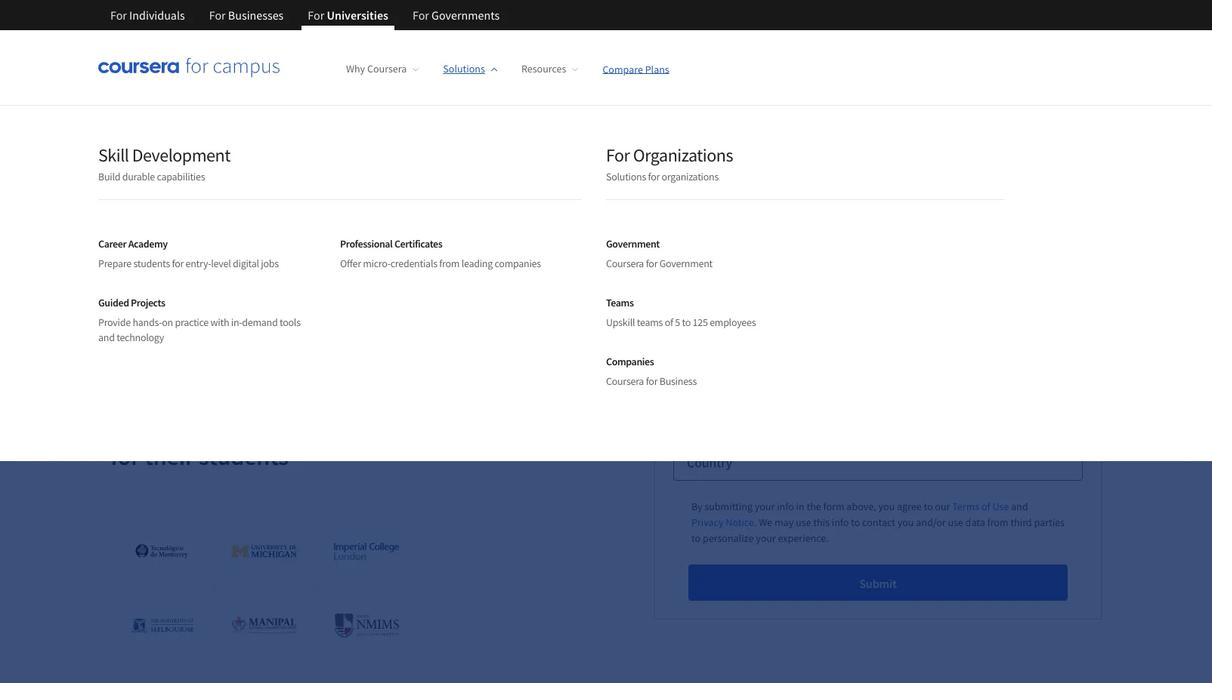 Task type: vqa. For each thing, say whether or not it's contained in the screenshot.
planning
no



Task type: locate. For each thing, give the bounding box(es) containing it.
skill development build durable capabilities
[[98, 144, 230, 184]]

name right last
[[927, 182, 960, 200]]

by submitting your info in the form above, you agree to our terms of use and privacy notice
[[691, 500, 1030, 530]]

to inside teams upskill teams of 5 to 125 employees
[[682, 316, 691, 329]]

for inside for organizations solutions for organizations
[[606, 144, 630, 167]]

for left universities on the left top of page
[[308, 8, 324, 23]]

info inside by submitting your info in the form above, you agree to our terms of use and privacy notice
[[777, 500, 794, 514]]

0 vertical spatial the
[[160, 394, 194, 424]]

your down . we
[[756, 532, 776, 546]]

government up teams
[[606, 237, 660, 251]]

students inside join the innovative colleges and universities globally that choose coursera for their students
[[199, 442, 289, 472]]

to
[[682, 316, 691, 329], [851, 516, 860, 530], [691, 532, 701, 546]]

strengthen employment outcomes
[[131, 306, 301, 321]]

1 horizontal spatial you
[[878, 500, 895, 514]]

government up teams upskill teams of 5 to 125 employees
[[660, 257, 713, 271]]

1 horizontal spatial and
[[400, 394, 440, 424]]

students down academy
[[133, 257, 170, 271]]

why
[[346, 62, 365, 76]]

1 horizontal spatial students
[[199, 442, 289, 472]]

for for organizations
[[606, 144, 630, 167]]

offer
[[340, 257, 361, 271]]

career
[[98, 237, 126, 251]]

0 vertical spatial government
[[606, 237, 660, 251]]

solutions down organizations
[[606, 170, 646, 184]]

solutions down governments
[[443, 62, 485, 76]]

manipal university image
[[232, 617, 297, 636]]

for left businesses at the left top of the page
[[209, 8, 226, 23]]

get
[[110, 150, 161, 195]]

for left entry-
[[172, 257, 184, 271]]

leading
[[462, 257, 493, 271]]

compare
[[603, 62, 643, 76]]

1 vertical spatial info
[[832, 516, 849, 530]]

from down "use"
[[987, 516, 1009, 530]]

your up . we
[[755, 500, 775, 514]]

125
[[693, 316, 708, 329]]

1 horizontal spatial the
[[807, 500, 821, 514]]

0 vertical spatial to
[[682, 316, 691, 329]]

for universities
[[308, 8, 388, 23]]

companies
[[606, 355, 654, 369]]

professional
[[340, 237, 393, 251]]

the university of melbourne image
[[129, 608, 194, 644]]

with inside guided projects provide hands-on practice with in-demand tools and technology
[[210, 316, 229, 329]]

for down organizations
[[648, 170, 660, 184]]

First Name text field
[[673, 173, 869, 209]]

the inside join the innovative colleges and universities globally that choose coursera for their students
[[160, 394, 194, 424]]

organizations
[[662, 170, 719, 184]]

you down agree to
[[898, 516, 914, 530]]

0 vertical spatial and
[[98, 331, 115, 345]]

first name
[[687, 182, 747, 200]]

use left data
[[948, 516, 963, 530]]

name
[[714, 182, 747, 200], [927, 182, 960, 200]]

with
[[291, 150, 357, 195], [210, 316, 229, 329]]

0 horizontal spatial students
[[133, 257, 170, 271]]

for left their
[[110, 442, 140, 472]]

in right durable
[[167, 150, 195, 195]]

0 horizontal spatial and
[[98, 331, 115, 345]]

1 vertical spatial your
[[756, 532, 776, 546]]

governments
[[432, 8, 500, 23]]

1 horizontal spatial info
[[832, 516, 849, 530]]

career academy prepare students for entry-level digital jobs
[[98, 237, 279, 271]]

1 vertical spatial solutions
[[606, 170, 646, 184]]

the up this
[[807, 500, 821, 514]]

government
[[606, 237, 660, 251], [660, 257, 713, 271]]

1 horizontal spatial solutions
[[606, 170, 646, 184]]

1 horizontal spatial in
[[796, 500, 805, 514]]

0 vertical spatial with
[[291, 150, 357, 195]]

coursera inside government coursera for government
[[606, 257, 644, 271]]

5
[[675, 316, 680, 329]]

contact
[[862, 516, 895, 530]]

in up experience.
[[796, 500, 805, 514]]

to down 'privacy notice' link on the right of page
[[691, 532, 701, 546]]

for governments
[[413, 8, 500, 23]]

1 vertical spatial the
[[807, 500, 821, 514]]

1 horizontal spatial our
[[935, 500, 950, 514]]

on
[[162, 316, 173, 329]]

0 horizontal spatial with
[[210, 316, 229, 329]]

0 vertical spatial solutions
[[443, 62, 485, 76]]

2 horizontal spatial to
[[851, 516, 860, 530]]

1 vertical spatial from
[[987, 516, 1009, 530]]

1 horizontal spatial from
[[987, 516, 1009, 530]]

from
[[439, 257, 460, 271], [987, 516, 1009, 530]]

0 horizontal spatial name
[[714, 182, 747, 200]]

0 vertical spatial from
[[439, 257, 460, 271]]

name right "first"
[[714, 182, 747, 200]]

your inside by submitting your info in the form above, you agree to our terms of use and privacy notice
[[755, 500, 775, 514]]

from inside . we may use this info to contact you and/or use data from third parties to personalize your experience.
[[987, 516, 1009, 530]]

0 vertical spatial our
[[363, 150, 413, 195]]

0 horizontal spatial the
[[160, 394, 194, 424]]

2 horizontal spatial you
[[898, 516, 914, 530]]

1 name from the left
[[714, 182, 747, 200]]

for for individuals
[[110, 8, 127, 23]]

academy
[[128, 237, 168, 251]]

2 vertical spatial you
[[898, 516, 914, 530]]

2 vertical spatial and
[[1011, 500, 1028, 514]]

provide
[[98, 316, 131, 329]]

1 vertical spatial in
[[796, 500, 805, 514]]

the right join
[[160, 394, 194, 424]]

for organizations solutions for organizations
[[606, 144, 733, 184]]

for left individuals
[[110, 8, 127, 23]]

why coursera
[[346, 62, 407, 76]]

certificates
[[394, 237, 442, 251]]

use up experience.
[[796, 516, 811, 530]]

0 vertical spatial you
[[250, 246, 272, 265]]

you up the contact
[[878, 500, 895, 514]]

for left business
[[646, 375, 658, 388]]

in
[[167, 150, 195, 195], [796, 500, 805, 514]]

jobs
[[261, 257, 279, 271]]

students down innovative
[[199, 442, 289, 472]]

for left organizations
[[606, 144, 630, 167]]

colleges
[[312, 394, 395, 424]]

coursera inside companies coursera for business
[[606, 375, 644, 388]]

choose
[[370, 418, 443, 448]]

projects
[[131, 296, 165, 310]]

coursera for companies coursera for business
[[606, 375, 644, 388]]

2 name from the left
[[927, 182, 960, 200]]

form
[[823, 500, 845, 514]]

our inside by submitting your info in the form above, you agree to our terms of use and privacy notice
[[935, 500, 950, 514]]

and inside by submitting your info in the form above, you agree to our terms of use and privacy notice
[[1011, 500, 1028, 514]]

info
[[777, 500, 794, 514], [832, 516, 849, 530]]

from left the leading
[[439, 257, 460, 271]]

to down the above,
[[851, 516, 860, 530]]

for up teams upskill teams of 5 to 125 employees
[[646, 257, 658, 271]]

1 horizontal spatial use
[[948, 516, 963, 530]]

in-
[[231, 316, 242, 329]]

0 vertical spatial in
[[167, 150, 195, 195]]

our left sales
[[363, 150, 413, 195]]

Last Name text field
[[887, 173, 1083, 209]]

the
[[160, 394, 194, 424], [807, 500, 821, 514]]

submit
[[859, 577, 897, 592]]

1 vertical spatial with
[[210, 316, 229, 329]]

micro-
[[363, 257, 391, 271]]

1 horizontal spatial with
[[291, 150, 357, 195]]

the inside by submitting your info in the form above, you agree to our terms of use and privacy notice
[[807, 500, 821, 514]]

for
[[648, 170, 660, 184], [172, 257, 184, 271], [646, 257, 658, 271], [646, 375, 658, 388], [110, 442, 140, 472]]

by
[[691, 500, 703, 514]]

0 vertical spatial info
[[777, 500, 794, 514]]

teams upskill teams of 5 to 125 employees
[[606, 296, 756, 329]]

1 vertical spatial to
[[851, 516, 860, 530]]

you left can:
[[250, 246, 272, 265]]

info down "form"
[[832, 516, 849, 530]]

0 horizontal spatial in
[[167, 150, 195, 195]]

1 vertical spatial students
[[199, 442, 289, 472]]

0 vertical spatial students
[[133, 257, 170, 271]]

solutions
[[443, 62, 485, 76], [606, 170, 646, 184]]

students
[[133, 257, 170, 271], [199, 442, 289, 472]]

and down provide
[[98, 331, 115, 345]]

imperial college london image
[[334, 544, 399, 561]]

. we may use this info to contact you and/or use data from third parties to personalize your experience.
[[691, 516, 1065, 546]]

1 vertical spatial government
[[660, 257, 713, 271]]

submitting
[[705, 500, 753, 514]]

our inside "get in touch with our sales team"
[[363, 150, 413, 195]]

0 horizontal spatial from
[[439, 257, 460, 271]]

employees
[[710, 316, 756, 329]]

our up and/or
[[935, 500, 950, 514]]

teams
[[606, 296, 634, 310]]

companies
[[495, 257, 541, 271]]

innovative
[[199, 394, 307, 424]]

for inside for organizations solutions for organizations
[[648, 170, 660, 184]]

1 vertical spatial and
[[400, 394, 440, 424]]

0 horizontal spatial our
[[363, 150, 413, 195]]

0 horizontal spatial solutions
[[443, 62, 485, 76]]

students inside career academy prepare students for entry-level digital jobs
[[133, 257, 170, 271]]

for businesses
[[209, 8, 284, 23]]

and inside guided projects provide hands-on practice with in-demand tools and technology
[[98, 331, 115, 345]]

companies coursera for business
[[606, 355, 697, 388]]

1 vertical spatial our
[[935, 500, 950, 514]]

your inside . we may use this info to contact you and/or use data from third parties to personalize your experience.
[[756, 532, 776, 546]]

info up may
[[777, 500, 794, 514]]

use
[[796, 516, 811, 530], [948, 516, 963, 530]]

you inside by submitting your info in the form above, you agree to our terms of use and privacy notice
[[878, 500, 895, 514]]

0 horizontal spatial use
[[796, 516, 811, 530]]

university of michigan image
[[232, 546, 297, 559]]

0 vertical spatial your
[[755, 500, 775, 514]]

resources link
[[521, 62, 578, 76]]

for
[[110, 8, 127, 23], [209, 8, 226, 23], [308, 8, 324, 23], [413, 8, 429, 23], [606, 144, 630, 167]]

and up third
[[1011, 500, 1028, 514]]

2 horizontal spatial and
[[1011, 500, 1028, 514]]

to right 5
[[682, 316, 691, 329]]

for left governments
[[413, 8, 429, 23]]

you
[[250, 246, 272, 265], [878, 500, 895, 514], [898, 516, 914, 530]]

1 vertical spatial you
[[878, 500, 895, 514]]

compare plans
[[603, 62, 669, 76]]

may
[[775, 516, 794, 530]]

for inside government coursera for government
[[646, 257, 658, 271]]

compare plans link
[[603, 62, 669, 76]]

level
[[211, 257, 231, 271]]

2 vertical spatial to
[[691, 532, 701, 546]]

0 horizontal spatial to
[[682, 316, 691, 329]]

enhance
[[131, 332, 174, 347]]

Institution Name text field
[[887, 282, 1083, 318]]

0 horizontal spatial info
[[777, 500, 794, 514]]

terms of use link
[[952, 500, 1009, 515]]

for inside career academy prepare students for entry-level digital jobs
[[172, 257, 184, 271]]

and right colleges
[[400, 394, 440, 424]]

touch
[[201, 150, 285, 195]]

in inside "get in touch with our sales team"
[[167, 150, 195, 195]]

1 horizontal spatial name
[[927, 182, 960, 200]]



Task type: describe. For each thing, give the bounding box(es) containing it.
2 use from the left
[[948, 516, 963, 530]]

parties
[[1034, 516, 1065, 530]]

use
[[993, 500, 1009, 514]]

strengthen
[[131, 306, 186, 321]]

Phone Number telephone field
[[887, 227, 1083, 264]]

learn
[[110, 246, 144, 265]]

team
[[110, 186, 186, 231]]

learning
[[176, 332, 216, 347]]

entry-
[[186, 257, 211, 271]]

of
[[665, 316, 673, 329]]

agree to
[[897, 500, 933, 514]]

to for info
[[851, 516, 860, 530]]

and inside join the innovative colleges and universities globally that choose coursera for their students
[[400, 394, 440, 424]]

coursera for government coursera for government
[[606, 257, 644, 271]]

professional certificates offer micro-credentials from leading companies
[[340, 237, 541, 271]]

coursera for why coursera
[[367, 62, 407, 76]]

coursera inside join the innovative colleges and universities globally that choose coursera for their students
[[448, 418, 541, 448]]

enhance learning experiences
[[131, 332, 276, 347]]

prepare
[[98, 257, 131, 271]]

more
[[147, 246, 179, 265]]

name for last name
[[927, 182, 960, 200]]

solutions link
[[443, 62, 497, 76]]

credentials
[[391, 257, 437, 271]]

upskill
[[606, 316, 635, 329]]

you inside . we may use this info to contact you and/or use data from third parties to personalize your experience.
[[898, 516, 914, 530]]

Work Email Address email field
[[673, 227, 869, 264]]

first
[[687, 182, 711, 200]]

plans
[[645, 62, 669, 76]]

skill
[[98, 144, 129, 167]]

outcomes
[[253, 306, 301, 321]]

experiences
[[218, 332, 276, 347]]

to for 5
[[682, 316, 691, 329]]

government coursera for government
[[606, 237, 713, 271]]

can:
[[275, 246, 300, 265]]

their
[[145, 442, 194, 472]]

coursera for campus image
[[98, 57, 280, 78]]

0 horizontal spatial you
[[250, 246, 272, 265]]

1 use from the left
[[796, 516, 811, 530]]

about
[[182, 246, 218, 265]]

data
[[966, 516, 985, 530]]

country
[[687, 454, 732, 472]]

and/or
[[916, 516, 946, 530]]

practice
[[175, 316, 209, 329]]

nmims image
[[334, 614, 399, 638]]

demand
[[242, 316, 278, 329]]

tools
[[280, 316, 301, 329]]

development
[[132, 144, 230, 167]]

for for governments
[[413, 8, 429, 23]]

digital
[[233, 257, 259, 271]]

in inside by submitting your info in the form above, you agree to our terms of use and privacy notice
[[796, 500, 805, 514]]

last
[[901, 182, 924, 200]]

globally
[[235, 418, 318, 448]]

solutions inside for organizations solutions for organizations
[[606, 170, 646, 184]]

for for businesses
[[209, 8, 226, 23]]

durable
[[122, 170, 155, 184]]

capabilities
[[157, 170, 205, 184]]

guided projects provide hands-on practice with in-demand tools and technology
[[98, 296, 301, 345]]

hands-
[[133, 316, 162, 329]]

above,
[[847, 500, 876, 514]]

employment
[[188, 306, 250, 321]]

privacy notice link
[[691, 515, 754, 531]]

business
[[660, 375, 697, 388]]

learn more about how you can:
[[110, 246, 300, 265]]

individuals
[[129, 8, 185, 23]]

build
[[98, 170, 120, 184]]

for for universities
[[308, 8, 324, 23]]

universities
[[110, 418, 230, 448]]

teams
[[637, 316, 663, 329]]

for inside join the innovative colleges and universities globally that choose coursera for their students
[[110, 442, 140, 472]]

with inside "get in touch with our sales team"
[[291, 150, 357, 195]]

last name
[[901, 182, 960, 200]]

info inside . we may use this info to contact you and/or use data from third parties to personalize your experience.
[[832, 516, 849, 530]]

sales
[[420, 150, 492, 195]]

1 horizontal spatial to
[[691, 532, 701, 546]]

guided
[[98, 296, 129, 310]]

that
[[322, 418, 365, 448]]

for individuals
[[110, 8, 185, 23]]

. we
[[754, 516, 773, 530]]

join the innovative colleges and universities globally that choose coursera for their students
[[110, 394, 541, 472]]

banner navigation
[[98, 0, 512, 30]]

experience.
[[778, 532, 829, 546]]

privacy notice
[[691, 516, 754, 530]]

get in touch with our sales team
[[110, 150, 492, 231]]

terms of
[[952, 500, 990, 514]]

for inside companies coursera for business
[[646, 375, 658, 388]]

resources
[[521, 62, 566, 76]]

universities
[[327, 8, 388, 23]]

name for first name
[[714, 182, 747, 200]]

this
[[813, 516, 830, 530]]

from inside professional certificates offer micro-credentials from leading companies
[[439, 257, 460, 271]]

personalize
[[703, 532, 754, 546]]

how
[[221, 246, 247, 265]]

businesses
[[228, 8, 284, 23]]

tecnológico de monterrey image
[[129, 545, 194, 559]]

technology
[[117, 331, 164, 345]]



